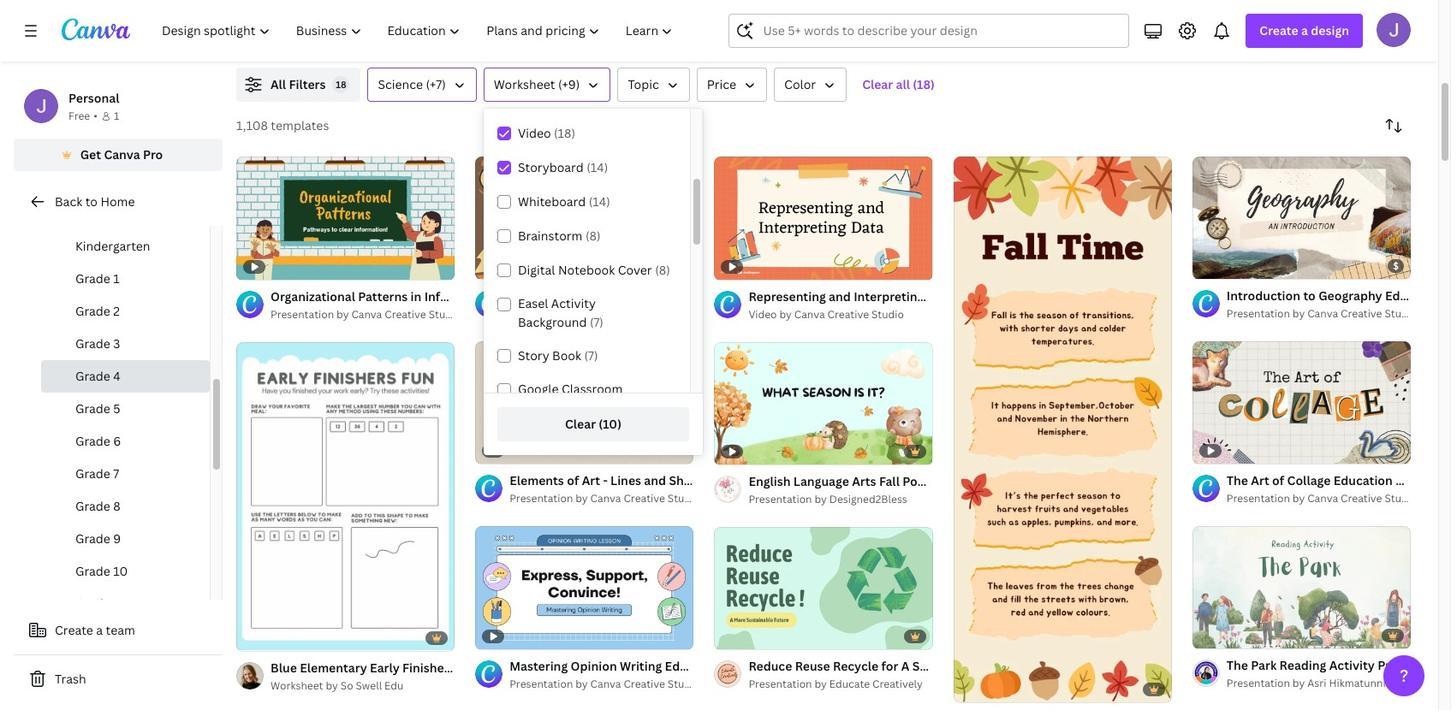 Task type: vqa. For each thing, say whether or not it's contained in the screenshot.
Filters
yes



Task type: describe. For each thing, give the bounding box(es) containing it.
create a team
[[55, 622, 135, 639]]

1 vertical spatial worksheet
[[506, 660, 569, 676]]

(14) for storyboard (14)
[[587, 159, 608, 176]]

blue elementary early finishers activity worksheet link
[[271, 659, 569, 678]]

kindergarten link
[[41, 230, 210, 263]]

1 for presentation by asri hikmatunnisa
[[1204, 629, 1209, 642]]

waves
[[362, 12, 400, 28]]

grade for grade 2
[[75, 303, 110, 319]]

video (18)
[[518, 125, 575, 141]]

price button
[[697, 68, 767, 102]]

digital
[[518, 262, 555, 278]]

the
[[896, 12, 918, 28]]

clear all (18)
[[862, 76, 935, 92]]

grade 10
[[75, 563, 128, 580]]

to for home
[[85, 193, 98, 210]]

trash
[[55, 671, 86, 688]]

science
[[378, 76, 423, 92]]

activity inside blue elementary early finishers activity worksheet worksheet by so swell edu
[[458, 660, 503, 676]]

worksheet inside button
[[494, 76, 555, 92]]

7
[[113, 466, 119, 482]]

1 vertical spatial 9
[[113, 531, 121, 547]]

so
[[341, 679, 353, 693]]

notebook
[[558, 262, 615, 278]]

canva inside introduction to waves lesson by canva creative studio
[[323, 31, 353, 45]]

the park reading activity presentation in green watercolor handdrawn style image
[[1192, 527, 1411, 650]]

grade 8 link
[[41, 491, 210, 523]]

$
[[1393, 259, 1399, 272]]

pre-school
[[75, 205, 138, 222]]

storyboard
[[518, 159, 584, 176]]

energy
[[1209, 12, 1249, 28]]

grade 10 link
[[41, 556, 210, 588]]

blue elementary early finishers activity worksheet image
[[236, 342, 455, 651]]

studio inside introduction to waves lesson by canva creative studio
[[400, 31, 432, 45]]

grade for grade 4
[[75, 368, 110, 384]]

creative inside energy transformation lesson by canva creative studio
[[1294, 31, 1336, 45]]

grade 6
[[75, 433, 121, 449]]

grade for grade 10
[[75, 563, 110, 580]]

grade for grade 6
[[75, 433, 110, 449]]

3
[[113, 336, 120, 352]]

the water cycle link
[[896, 11, 1154, 30]]

back to home
[[55, 193, 135, 210]]

6
[[113, 433, 121, 449]]

grade 3
[[75, 336, 120, 352]]

color button
[[774, 68, 847, 102]]

grade 9 link
[[41, 523, 210, 556]]

worksheet (+9)
[[494, 76, 580, 92]]

grade 7 link
[[41, 458, 210, 491]]

presentation by designed2bless link
[[749, 492, 933, 509]]

canva inside energy transformation lesson by canva creative studio
[[1261, 31, 1292, 45]]

lesson for the water cycle
[[896, 31, 931, 45]]

energy transformation link
[[1209, 11, 1451, 30]]

pro
[[143, 146, 163, 163]]

introduction for introduction to waves
[[271, 12, 344, 28]]

by inside introduction to waves lesson by canva creative studio
[[308, 31, 320, 45]]

grade for grade 8
[[75, 498, 110, 515]]

back to home link
[[14, 185, 223, 219]]

canva inside introduction to electricity lesson by canva creative studio
[[635, 31, 666, 45]]

worksheet (+9) button
[[484, 68, 611, 102]]

1 horizontal spatial 9
[[1223, 258, 1230, 271]]

swell
[[356, 679, 382, 693]]

1,108 templates
[[236, 117, 329, 134]]

jacob simon image
[[1377, 13, 1411, 47]]

free •
[[68, 109, 98, 123]]

1 of 9
[[1204, 258, 1230, 271]]

digital notebook cover (8)
[[518, 262, 670, 278]]

create for create a design
[[1260, 22, 1299, 39]]

by inside blue elementary early finishers activity worksheet worksheet by so swell edu
[[326, 679, 338, 693]]

to for waves
[[347, 12, 360, 28]]

canva inside button
[[104, 146, 140, 163]]

pre-
[[75, 205, 99, 222]]

educate
[[829, 677, 870, 692]]

google classroom header
[[518, 381, 623, 416]]

whiteboard
[[518, 193, 586, 210]]

lesson for introduction to electricity
[[583, 31, 618, 45]]

energy transformation lesson by canva creative studio
[[1209, 12, 1371, 45]]

history education presentation skeleton in a brown beige yellow friendly handdrawn style image
[[475, 156, 694, 279]]

0 horizontal spatial (8)
[[586, 228, 601, 244]]

presentation by asri hikmatunnisa
[[1227, 677, 1397, 691]]

reduce reuse recycle for a sustainable future education presentation in green blue illustrative style image
[[714, 527, 933, 650]]

grade 4
[[75, 368, 121, 384]]

grade for grade 5
[[75, 401, 110, 417]]

school
[[99, 205, 138, 222]]

introduction to geography education presentation in a brown and beige scrapbook style image
[[1192, 156, 1411, 279]]

(+9)
[[558, 76, 580, 92]]

grade 1 link
[[41, 263, 210, 295]]

create a design button
[[1246, 14, 1363, 48]]

video for video (18)
[[518, 125, 551, 141]]

blue elementary early finishers activity worksheet worksheet by so swell edu
[[271, 660, 569, 693]]

•
[[94, 109, 98, 123]]

a for team
[[96, 622, 103, 639]]

fall time educational infographic in orange colors in a simple style image
[[953, 157, 1172, 703]]

transformation
[[1252, 12, 1342, 28]]

of for presentation by educate creatively
[[734, 629, 743, 642]]

grade 11 link
[[41, 588, 210, 621]]

creative inside video by canva creative studio link
[[828, 307, 869, 322]]

studio inside the water cycle lesson by canva creative studio
[[1025, 31, 1058, 45]]

grade for grade 1
[[75, 271, 110, 287]]

Search search field
[[763, 15, 1118, 47]]

easel
[[518, 295, 548, 312]]

whiteboard (14)
[[518, 193, 610, 210]]

8
[[113, 498, 121, 515]]

worksheet by so swell edu link
[[271, 678, 455, 695]]

pre-school link
[[41, 198, 210, 230]]

energy transformation image
[[1175, 0, 1451, 4]]

story book (7)
[[518, 348, 598, 364]]

grade 5 link
[[41, 393, 210, 426]]

price
[[707, 76, 736, 92]]

designed2bless
[[829, 492, 907, 507]]

top level navigation element
[[151, 14, 688, 48]]

grade for grade 9
[[75, 531, 110, 547]]

brainstorm (8)
[[518, 228, 601, 244]]

google
[[518, 381, 559, 397]]

cycle
[[958, 12, 990, 28]]



Task type: locate. For each thing, give the bounding box(es) containing it.
presentation
[[510, 306, 573, 321], [1227, 306, 1290, 321], [271, 307, 334, 322], [510, 492, 573, 506], [1227, 492, 1290, 506], [749, 492, 812, 507], [1227, 677, 1290, 691], [510, 677, 573, 692], [749, 677, 812, 692]]

create down grade 11
[[55, 622, 93, 639]]

1 introduction from the left
[[271, 12, 344, 28]]

1 of 10 for presentation by educate creatively
[[726, 629, 757, 642]]

grade for grade 11
[[75, 596, 110, 612]]

lesson inside the water cycle lesson by canva creative studio
[[896, 31, 931, 45]]

lesson by canva creative studio link for introduction to waves
[[271, 30, 529, 47]]

topic
[[628, 76, 659, 92]]

(7) right background
[[590, 314, 604, 330]]

of
[[1212, 258, 1221, 271], [1212, 629, 1221, 642], [734, 629, 743, 642]]

edu
[[384, 679, 404, 693]]

to for electricity
[[660, 12, 672, 28]]

1 vertical spatial activity
[[458, 660, 503, 676]]

3 lesson by canva creative studio link from the left
[[896, 30, 1154, 47]]

clear for clear (10)
[[565, 416, 596, 432]]

1 vertical spatial a
[[96, 622, 103, 639]]

6 grade from the top
[[75, 433, 110, 449]]

2 lesson from the left
[[583, 31, 618, 45]]

1 lesson by canva creative studio link from the left
[[271, 30, 529, 47]]

create inside "button"
[[55, 622, 93, 639]]

clear left (10) on the bottom of the page
[[565, 416, 596, 432]]

(14) right storyboard
[[587, 159, 608, 176]]

lesson inside energy transformation lesson by canva creative studio
[[1209, 31, 1244, 45]]

9
[[1223, 258, 1230, 271], [113, 531, 121, 547]]

story
[[518, 348, 549, 364]]

canva
[[323, 31, 353, 45], [635, 31, 666, 45], [948, 31, 979, 45], [1261, 31, 1292, 45], [104, 146, 140, 163], [590, 306, 621, 321], [1308, 306, 1338, 321], [351, 307, 382, 322], [794, 307, 825, 322], [590, 492, 621, 506], [1308, 492, 1338, 506], [590, 677, 621, 692]]

to right back
[[85, 193, 98, 210]]

of for presentation by asri hikmatunnisa
[[1212, 629, 1221, 642]]

activity inside easel activity background (7)
[[551, 295, 596, 312]]

personal
[[68, 90, 119, 106]]

activity up background
[[551, 295, 596, 312]]

2 horizontal spatial 10
[[1223, 629, 1235, 642]]

0 horizontal spatial activity
[[458, 660, 503, 676]]

0 vertical spatial (7)
[[590, 314, 604, 330]]

grade down grade 9
[[75, 563, 110, 580]]

11 grade from the top
[[75, 596, 110, 612]]

1 vertical spatial video
[[749, 307, 777, 322]]

of for presentation by canva creative studio
[[1212, 258, 1221, 271]]

lesson
[[271, 31, 305, 45], [583, 31, 618, 45], [896, 31, 931, 45], [1209, 31, 1244, 45]]

early
[[370, 660, 400, 676]]

0 vertical spatial 9
[[1223, 258, 1230, 271]]

0 vertical spatial (14)
[[587, 159, 608, 176]]

1 of 10
[[1204, 629, 1235, 642], [726, 629, 757, 642]]

asri
[[1308, 677, 1327, 691]]

to inside introduction to electricity lesson by canva creative studio
[[660, 12, 672, 28]]

studio inside introduction to electricity lesson by canva creative studio
[[713, 31, 745, 45]]

Sort by button
[[1377, 109, 1411, 143]]

0 horizontal spatial introduction
[[271, 12, 344, 28]]

(+7)
[[426, 76, 446, 92]]

(14) right whiteboard
[[589, 193, 610, 210]]

1 horizontal spatial (8)
[[655, 262, 670, 278]]

lesson by canva creative studio link down waves
[[271, 30, 529, 47]]

0 vertical spatial a
[[1301, 22, 1308, 39]]

clear for clear all (18)
[[862, 76, 893, 92]]

0 horizontal spatial 10
[[113, 563, 128, 580]]

a for design
[[1301, 22, 1308, 39]]

create for create a team
[[55, 622, 93, 639]]

9 grade from the top
[[75, 531, 110, 547]]

0 vertical spatial worksheet
[[494, 76, 555, 92]]

1 horizontal spatial introduction
[[583, 12, 657, 28]]

lesson down energy
[[1209, 31, 1244, 45]]

templates
[[271, 117, 329, 134]]

1 lesson from the left
[[271, 31, 305, 45]]

to left electricity at the top of page
[[660, 12, 672, 28]]

grade left '7'
[[75, 466, 110, 482]]

1 horizontal spatial clear
[[862, 76, 893, 92]]

storyboard (14)
[[518, 159, 608, 176]]

introduction to waves lesson by canva creative studio
[[271, 12, 432, 45]]

4 grade from the top
[[75, 368, 110, 384]]

1 for presentation by canva creative studio
[[1204, 258, 1209, 271]]

0 horizontal spatial a
[[96, 622, 103, 639]]

2 introduction from the left
[[583, 12, 657, 28]]

1 horizontal spatial 1 of 10 link
[[1192, 527, 1411, 650]]

activity right finishers
[[458, 660, 503, 676]]

lesson inside introduction to waves lesson by canva creative studio
[[271, 31, 305, 45]]

lesson by canva creative studio link for the water cycle
[[896, 30, 1154, 47]]

2 lesson by canva creative studio link from the left
[[583, 30, 841, 47]]

4 lesson by canva creative studio link from the left
[[1209, 30, 1451, 47]]

grade 6 link
[[41, 426, 210, 458]]

clear inside button
[[862, 76, 893, 92]]

4 lesson from the left
[[1209, 31, 1244, 45]]

3 lesson from the left
[[896, 31, 931, 45]]

grade left 8
[[75, 498, 110, 515]]

get canva pro
[[80, 146, 163, 163]]

lesson up all
[[271, 31, 305, 45]]

grade 8
[[75, 498, 121, 515]]

lesson by canva creative studio link for energy transformation
[[1209, 30, 1451, 47]]

(8) right cover
[[655, 262, 670, 278]]

by inside introduction to electricity lesson by canva creative studio
[[621, 31, 633, 45]]

elementary
[[300, 660, 367, 676]]

1 of 10 link for canva
[[1192, 527, 1411, 650]]

0 vertical spatial activity
[[551, 295, 596, 312]]

presentation by designed2bless
[[749, 492, 907, 507]]

(8) up the digital notebook cover (8)
[[586, 228, 601, 244]]

by
[[308, 31, 320, 45], [621, 31, 633, 45], [933, 31, 946, 45], [1246, 31, 1258, 45], [576, 306, 588, 321], [1293, 306, 1305, 321], [337, 307, 349, 322], [779, 307, 792, 322], [576, 492, 588, 506], [1293, 492, 1305, 506], [815, 492, 827, 507], [1293, 677, 1305, 691], [576, 677, 588, 692], [815, 677, 827, 692], [326, 679, 338, 693]]

grade 2
[[75, 303, 120, 319]]

0 vertical spatial (18)
[[913, 76, 935, 92]]

(18) inside button
[[913, 76, 935, 92]]

(18) up 'storyboard (14)'
[[554, 125, 575, 141]]

electricity
[[675, 12, 735, 28]]

(18) right all
[[913, 76, 935, 92]]

color
[[784, 76, 816, 92]]

introduction up filters
[[271, 12, 344, 28]]

0 vertical spatial video
[[518, 125, 551, 141]]

clear (10)
[[565, 416, 622, 432]]

header
[[518, 400, 560, 416]]

book
[[552, 348, 581, 364]]

of inside 1 of 9 link
[[1212, 258, 1221, 271]]

presentation by canva creative studio
[[510, 306, 700, 321], [1227, 306, 1417, 321], [271, 307, 461, 322], [510, 492, 700, 506], [1227, 492, 1417, 506], [510, 677, 700, 692]]

grade
[[75, 271, 110, 287], [75, 303, 110, 319], [75, 336, 110, 352], [75, 368, 110, 384], [75, 401, 110, 417], [75, 433, 110, 449], [75, 466, 110, 482], [75, 498, 110, 515], [75, 531, 110, 547], [75, 563, 110, 580], [75, 596, 110, 612]]

2 grade from the top
[[75, 303, 110, 319]]

worksheet
[[494, 76, 555, 92], [506, 660, 569, 676], [271, 679, 323, 693]]

creative inside the water cycle lesson by canva creative studio
[[981, 31, 1023, 45]]

10
[[113, 563, 128, 580], [1223, 629, 1235, 642], [745, 629, 757, 642]]

lesson down the
[[896, 31, 931, 45]]

design
[[1311, 22, 1349, 39]]

introduction for introduction to electricity
[[583, 12, 657, 28]]

grade left 2
[[75, 303, 110, 319]]

5 grade from the top
[[75, 401, 110, 417]]

a left 'design'
[[1301, 22, 1308, 39]]

0 vertical spatial (8)
[[586, 228, 601, 244]]

1 horizontal spatial video
[[749, 307, 777, 322]]

grade left 6
[[75, 433, 110, 449]]

all
[[271, 76, 286, 92]]

clear left all
[[862, 76, 893, 92]]

brainstorm
[[518, 228, 583, 244]]

(8)
[[586, 228, 601, 244], [655, 262, 670, 278]]

1 horizontal spatial a
[[1301, 22, 1308, 39]]

10 for presentation by educate creatively
[[745, 629, 757, 642]]

0 vertical spatial clear
[[862, 76, 893, 92]]

introduction inside introduction to electricity lesson by canva creative studio
[[583, 12, 657, 28]]

0 horizontal spatial (18)
[[554, 125, 575, 141]]

to left waves
[[347, 12, 360, 28]]

1 of 10 for presentation by asri hikmatunnisa
[[1204, 629, 1235, 642]]

create inside dropdown button
[[1260, 22, 1299, 39]]

lesson inside introduction to electricity lesson by canva creative studio
[[583, 31, 618, 45]]

the water cycle lesson by canva creative studio
[[896, 12, 1058, 45]]

10 grade from the top
[[75, 563, 110, 580]]

0 horizontal spatial clear
[[565, 416, 596, 432]]

(7) right the book
[[584, 348, 598, 364]]

get
[[80, 146, 101, 163]]

2
[[113, 303, 120, 319]]

introduction up topic
[[583, 12, 657, 28]]

easel activity background (7)
[[518, 295, 604, 330]]

cover
[[618, 262, 652, 278]]

by inside the water cycle lesson by canva creative studio
[[933, 31, 946, 45]]

canva inside the water cycle lesson by canva creative studio
[[948, 31, 979, 45]]

creative inside introduction to electricity lesson by canva creative studio
[[669, 31, 710, 45]]

introduction to waves link
[[271, 11, 529, 30]]

18 filter options selected element
[[333, 76, 350, 93]]

a inside create a design dropdown button
[[1301, 22, 1308, 39]]

introduction to electricity link
[[583, 11, 841, 30]]

clear inside "button"
[[565, 416, 596, 432]]

grade 3 link
[[41, 328, 210, 360]]

grade for grade 7
[[75, 466, 110, 482]]

grade inside "link"
[[75, 401, 110, 417]]

creatively
[[872, 677, 923, 692]]

2 1 of 10 link from the left
[[714, 527, 933, 650]]

a inside "create a team" "button"
[[96, 622, 103, 639]]

lesson by canva creative studio link for introduction to electricity
[[583, 30, 841, 47]]

0 horizontal spatial 1 of 10 link
[[714, 527, 933, 650]]

get canva pro button
[[14, 139, 223, 171]]

1 vertical spatial (18)
[[554, 125, 575, 141]]

1 horizontal spatial activity
[[551, 295, 596, 312]]

grade up create a team
[[75, 596, 110, 612]]

creative
[[356, 31, 397, 45], [669, 31, 710, 45], [981, 31, 1023, 45], [1294, 31, 1336, 45], [624, 306, 665, 321], [1341, 306, 1382, 321], [385, 307, 426, 322], [828, 307, 869, 322], [624, 492, 665, 506], [1341, 492, 1382, 506], [624, 677, 665, 692]]

1 vertical spatial (8)
[[655, 262, 670, 278]]

grade for grade 3
[[75, 336, 110, 352]]

video for video by canva creative studio
[[749, 307, 777, 322]]

1 horizontal spatial to
[[347, 12, 360, 28]]

lesson for introduction to waves
[[271, 31, 305, 45]]

1 for presentation by educate creatively
[[726, 629, 731, 642]]

grade left 5
[[75, 401, 110, 417]]

3 grade from the top
[[75, 336, 110, 352]]

by inside energy transformation lesson by canva creative studio
[[1246, 31, 1258, 45]]

None search field
[[729, 14, 1130, 48]]

1 of 10 link for designed2bless
[[714, 527, 933, 650]]

0 horizontal spatial 9
[[113, 531, 121, 547]]

filters
[[289, 76, 326, 92]]

to inside introduction to waves lesson by canva creative studio
[[347, 12, 360, 28]]

presentation by asri hikmatunnisa link
[[1227, 676, 1411, 693]]

1 vertical spatial clear
[[565, 416, 596, 432]]

1 horizontal spatial 1 of 10
[[1204, 629, 1235, 642]]

grade left 3
[[75, 336, 110, 352]]

activity
[[551, 295, 596, 312], [458, 660, 503, 676]]

introduction
[[271, 12, 344, 28], [583, 12, 657, 28]]

2 vertical spatial worksheet
[[271, 679, 323, 693]]

1 of 10 link
[[1192, 527, 1411, 650], [714, 527, 933, 650]]

1 grade from the top
[[75, 271, 110, 287]]

grade down grade 8
[[75, 531, 110, 547]]

presentation by educate creatively link
[[749, 676, 933, 693]]

lesson up topic button
[[583, 31, 618, 45]]

create down 'energy transformation' 'image'
[[1260, 22, 1299, 39]]

1 horizontal spatial (18)
[[913, 76, 935, 92]]

1 1 of 10 link from the left
[[1192, 527, 1411, 650]]

1 vertical spatial create
[[55, 622, 93, 639]]

clear all (18) button
[[854, 68, 943, 102]]

studio inside energy transformation lesson by canva creative studio
[[1338, 31, 1371, 45]]

8 grade from the top
[[75, 498, 110, 515]]

10 for presentation by asri hikmatunnisa
[[1223, 629, 1235, 642]]

0 horizontal spatial 1 of 10
[[726, 629, 757, 642]]

7 grade from the top
[[75, 466, 110, 482]]

trash link
[[14, 663, 223, 697]]

1 horizontal spatial 10
[[745, 629, 757, 642]]

grade 5
[[75, 401, 120, 417]]

0 vertical spatial create
[[1260, 22, 1299, 39]]

grade 11
[[75, 596, 126, 612]]

kindergarten
[[75, 238, 150, 254]]

1 vertical spatial (7)
[[584, 348, 598, 364]]

video
[[518, 125, 551, 141], [749, 307, 777, 322]]

0 horizontal spatial to
[[85, 193, 98, 210]]

1 horizontal spatial create
[[1260, 22, 1299, 39]]

(14) for whiteboard (14)
[[589, 193, 610, 210]]

grade left 4
[[75, 368, 110, 384]]

grade 2 link
[[41, 295, 210, 328]]

lesson by canva creative studio link down transformation
[[1209, 30, 1451, 47]]

4
[[113, 368, 121, 384]]

water
[[921, 12, 955, 28]]

0 horizontal spatial create
[[55, 622, 93, 639]]

1 vertical spatial (14)
[[589, 193, 610, 210]]

lesson by canva creative studio link down electricity at the top of page
[[583, 30, 841, 47]]

grade up 'grade 2'
[[75, 271, 110, 287]]

(18)
[[913, 76, 935, 92], [554, 125, 575, 141]]

create
[[1260, 22, 1299, 39], [55, 622, 93, 639]]

(7) inside easel activity background (7)
[[590, 314, 604, 330]]

0 horizontal spatial video
[[518, 125, 551, 141]]

creative inside introduction to waves lesson by canva creative studio
[[356, 31, 397, 45]]

grade 1
[[75, 271, 120, 287]]

team
[[106, 622, 135, 639]]

background
[[518, 314, 587, 330]]

topic button
[[618, 68, 690, 102]]

2 horizontal spatial to
[[660, 12, 672, 28]]

finishers
[[402, 660, 455, 676]]

a left team
[[96, 622, 103, 639]]

introduction inside introduction to waves lesson by canva creative studio
[[271, 12, 344, 28]]

lesson by canva creative studio link down the cycle
[[896, 30, 1154, 47]]



